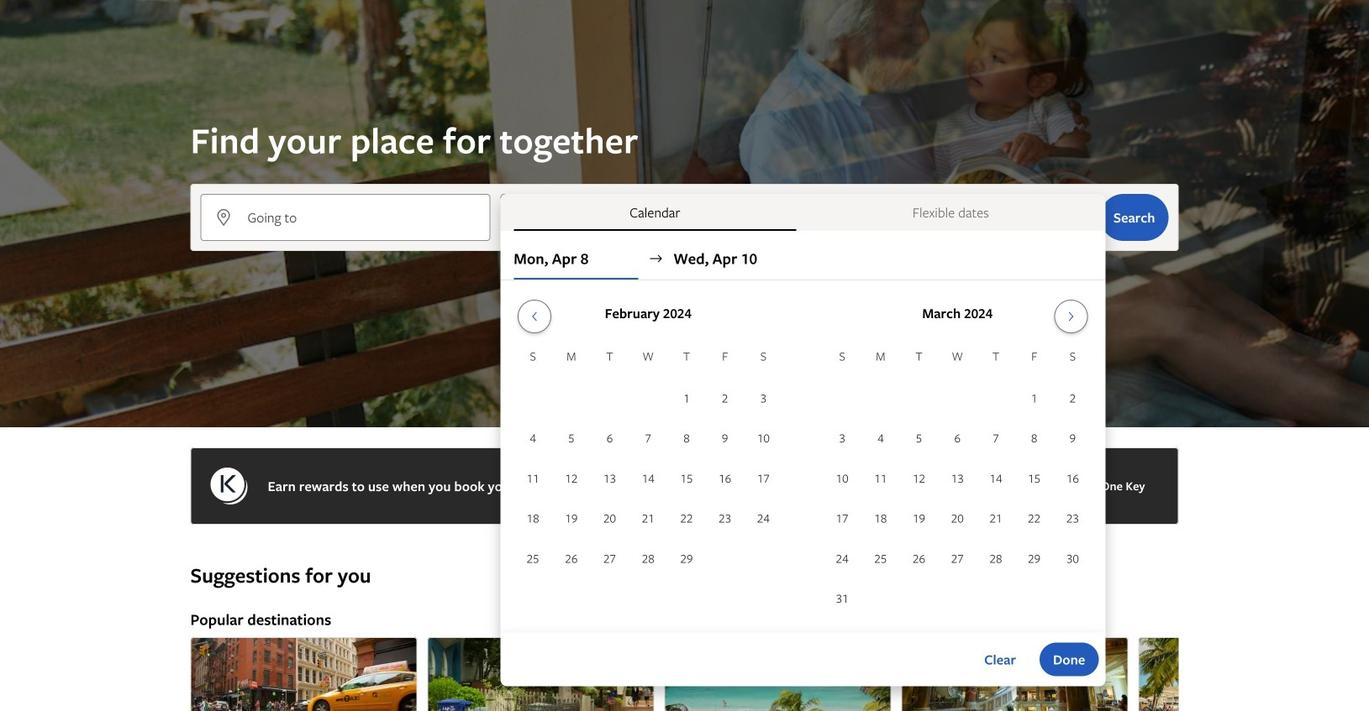 Task type: describe. For each thing, give the bounding box(es) containing it.
cancun which includes a sandy beach, landscape views and general coastal views image
[[664, 638, 891, 712]]

next month image
[[1061, 310, 1082, 324]]

georgetown - foggy bottom showing a house, a city and street scenes image
[[427, 638, 654, 712]]

show next card image
[[1169, 700, 1189, 712]]

recently viewed region
[[180, 535, 1189, 562]]

march 2024 element
[[823, 347, 1092, 620]]



Task type: vqa. For each thing, say whether or not it's contained in the screenshot.
small image
no



Task type: locate. For each thing, give the bounding box(es) containing it.
soho - tribeca which includes street scenes and a city image
[[190, 638, 417, 712]]

application
[[514, 293, 1092, 620]]

south beach featuring tropical scenes, general coastal views and a beach image
[[1139, 638, 1366, 712]]

tab list
[[500, 194, 1106, 231]]

las vegas featuring interior views image
[[902, 638, 1128, 712]]

tab list inside wizard region
[[500, 194, 1106, 231]]

show previous card image
[[180, 700, 200, 712]]

previous month image
[[524, 310, 545, 324]]

application inside wizard region
[[514, 293, 1092, 620]]

directional image
[[648, 251, 663, 266]]

february 2024 element
[[514, 347, 783, 580]]

wizard region
[[0, 0, 1369, 687]]



